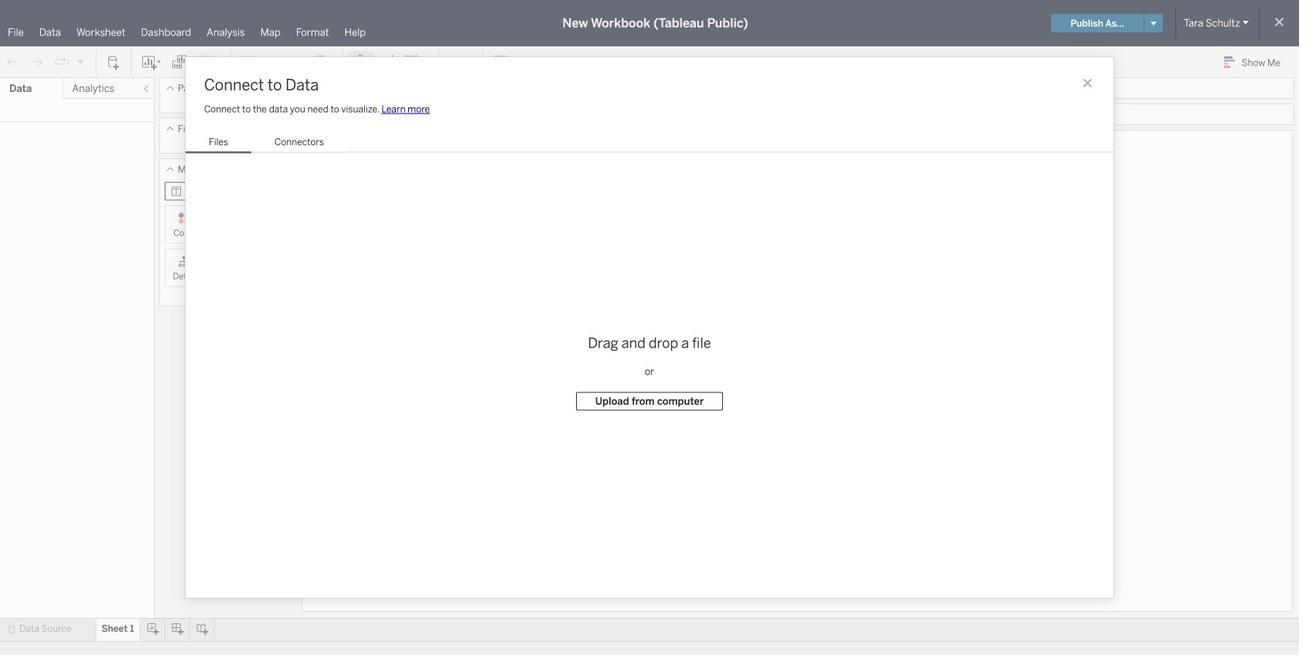 Task type: locate. For each thing, give the bounding box(es) containing it.
highlight image
[[353, 55, 370, 70]]

format workbook image
[[380, 55, 395, 70]]

redo image
[[29, 55, 45, 70]]

duplicate image
[[172, 55, 187, 70]]

list box
[[186, 133, 347, 154]]

new data source image
[[106, 55, 121, 70]]

show/hide cards image
[[449, 55, 473, 70]]

clear sheet image
[[196, 55, 221, 70]]

replay animation image
[[54, 54, 70, 70]]

undo image
[[5, 55, 20, 70]]

replay animation image
[[76, 57, 85, 66]]

collapse image
[[142, 84, 151, 94]]

sort ascending image
[[265, 55, 281, 70]]

swap rows and columns image
[[241, 55, 256, 70]]



Task type: describe. For each thing, give the bounding box(es) containing it.
download image
[[493, 55, 508, 70]]

fit image
[[404, 55, 429, 70]]

sort descending image
[[290, 55, 305, 70]]

totals image
[[315, 55, 333, 70]]

new worksheet image
[[141, 55, 162, 70]]



Task type: vqa. For each thing, say whether or not it's contained in the screenshot.
the collapse icon
yes



